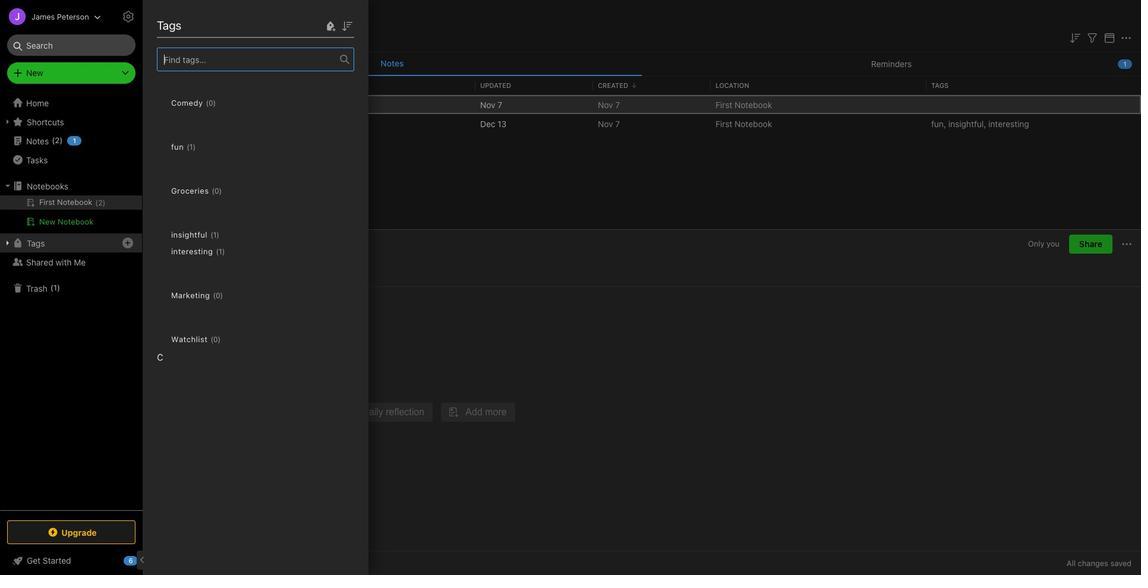 Task type: vqa. For each thing, say whether or not it's contained in the screenshot.
LAPTOP
no



Task type: locate. For each thing, give the bounding box(es) containing it.
first
[[171, 12, 197, 26], [716, 100, 733, 110], [716, 119, 733, 129], [194, 240, 210, 249]]

( for marketing
[[213, 291, 216, 300]]

0 inside the marketing ( 0 )
[[216, 291, 220, 300]]

) down notebooks link
[[103, 199, 105, 208]]

interesting right insightful,
[[989, 119, 1030, 129]]

) right groceries on the left top of page
[[219, 186, 222, 195]]

2 vertical spatial tags
[[27, 238, 45, 248]]

0
[[209, 98, 213, 107], [215, 186, 219, 195], [216, 291, 220, 300], [213, 335, 218, 344]]

dec
[[480, 119, 496, 129]]

0 inside "comedy ( 0 )"
[[209, 98, 213, 107]]

0 for marketing
[[216, 291, 220, 300]]

1 for trash
[[53, 283, 57, 293]]

0 left tag actions icon on the bottom
[[213, 335, 218, 344]]

2
[[157, 32, 162, 42], [55, 136, 60, 145], [98, 199, 103, 208]]

( inside "comedy ( 0 )"
[[206, 98, 209, 107]]

nov
[[480, 100, 496, 110], [598, 100, 613, 110], [598, 119, 613, 129]]

expand notebooks image
[[3, 181, 12, 191]]

0 horizontal spatial 2
[[55, 136, 60, 145]]

) right the fun
[[193, 142, 196, 151]]

( left tag actions icon on the bottom
[[211, 335, 213, 344]]

1 vertical spatial interesting
[[171, 247, 213, 256]]

None search field
[[15, 34, 127, 56]]

first notebook
[[171, 12, 255, 26], [716, 100, 773, 110], [716, 119, 773, 129], [194, 240, 247, 249]]

Note Editor text field
[[143, 287, 1142, 551]]

new up tags button
[[39, 217, 56, 227]]

interesting
[[989, 119, 1030, 129], [171, 247, 213, 256]]

)
[[213, 98, 216, 107], [60, 136, 63, 145], [193, 142, 196, 151], [219, 186, 222, 195], [103, 199, 105, 208], [217, 230, 219, 239], [222, 247, 225, 256], [57, 283, 60, 293], [220, 291, 223, 300], [218, 335, 221, 344]]

tag actions image for comedy
[[216, 98, 235, 108]]

get
[[27, 556, 40, 566]]

expand tags image
[[3, 238, 12, 248]]

cell
[[0, 196, 142, 210]]

) down 'shortcuts' button
[[60, 136, 63, 145]]

tags inside button
[[27, 238, 45, 248]]

2 left notes at the left top of page
[[157, 32, 162, 42]]

groceries
[[171, 186, 209, 196]]

james peterson
[[32, 12, 89, 21]]

0 vertical spatial interesting
[[989, 119, 1030, 129]]

) right trash
[[57, 283, 60, 293]]

home link
[[0, 93, 143, 112]]

notes
[[381, 58, 404, 68], [26, 136, 49, 146]]

james
[[32, 12, 55, 21]]

nov 7
[[480, 100, 503, 110], [598, 100, 620, 110], [598, 119, 620, 129]]

) inside fun ( 1 )
[[193, 142, 196, 151]]

( inside watchlist ( 0 )
[[211, 335, 213, 344]]

Help and Learning task checklist field
[[0, 552, 143, 571]]

tags
[[157, 18, 182, 32], [932, 81, 949, 89], [27, 238, 45, 248]]

) inside trash ( 1 )
[[57, 283, 60, 293]]

(
[[206, 98, 209, 107], [52, 136, 55, 145], [187, 142, 190, 151], [212, 186, 215, 195], [95, 199, 98, 208], [211, 230, 213, 239], [216, 247, 219, 256], [50, 283, 53, 293], [213, 291, 216, 300], [211, 335, 213, 344]]

( inside the notes ( 2 )
[[52, 136, 55, 145]]

( right trash
[[50, 283, 53, 293]]

( down shortcuts
[[52, 136, 55, 145]]

7 for 7
[[616, 100, 620, 110]]

0 right groceries on the left top of page
[[215, 186, 219, 195]]

Tag actions field
[[216, 96, 235, 109], [222, 184, 241, 197], [225, 245, 244, 258], [221, 333, 240, 346]]

) inside the notes ( 2 )
[[60, 136, 63, 145]]

get started
[[27, 556, 71, 566]]

new button
[[7, 62, 136, 84]]

new for new notebook
[[39, 217, 56, 227]]

( inside fun ( 1 )
[[187, 142, 190, 151]]

1 vertical spatial new
[[39, 217, 56, 227]]

settings image
[[121, 10, 136, 24]]

) inside the marketing ( 0 )
[[220, 291, 223, 300]]

location
[[716, 81, 750, 89]]

tag actions image
[[221, 335, 240, 344]]

tree containing home
[[0, 93, 143, 510]]

0 for groceries
[[215, 186, 219, 195]]

2 horizontal spatial tags
[[932, 81, 949, 89]]

notebook
[[200, 12, 255, 26], [735, 100, 773, 110], [735, 119, 773, 129], [58, 217, 94, 227], [212, 240, 247, 249]]

( for insightful
[[211, 230, 213, 239]]

2 down shortcuts
[[55, 136, 60, 145]]

( for notes
[[52, 136, 55, 145]]

notes button
[[143, 52, 642, 76]]

new inside button
[[39, 217, 56, 227]]

) inside interesting ( 1 )
[[222, 247, 225, 256]]

share
[[1080, 239, 1103, 249]]

nov 7 for 7
[[598, 100, 620, 110]]

first notebook button
[[179, 236, 251, 253]]

interesting inside c row group
[[171, 247, 213, 256]]

notes inside the notes ( 2 )
[[26, 136, 49, 146]]

new inside popup button
[[26, 68, 43, 78]]

reminders
[[872, 59, 912, 69]]

0 inside groceries ( 0 )
[[215, 186, 219, 195]]

fun,
[[932, 119, 947, 129]]

2 down notebooks link
[[98, 199, 103, 208]]

click to collapse image
[[138, 554, 147, 568]]

upgrade
[[61, 528, 97, 538]]

notes for notes
[[381, 58, 404, 68]]

1 horizontal spatial interesting
[[989, 119, 1030, 129]]

) for notes
[[60, 136, 63, 145]]

1 horizontal spatial tags
[[157, 18, 182, 32]]

new for new
[[26, 68, 43, 78]]

0 right marketing
[[216, 291, 220, 300]]

tag actions field for comedy
[[216, 96, 235, 109]]

tags up fun,
[[932, 81, 949, 89]]

) right marketing
[[220, 291, 223, 300]]

1 inside insightful ( 1 )
[[213, 230, 217, 239]]

notes inside notes button
[[381, 58, 404, 68]]

7
[[498, 100, 503, 110], [616, 100, 620, 110], [616, 119, 620, 129]]

all
[[1067, 559, 1076, 568]]

new notebook group
[[0, 196, 142, 234]]

notes ( 2 )
[[26, 136, 63, 146]]

) inside insightful ( 1 )
[[217, 230, 219, 239]]

2 vertical spatial 2
[[98, 199, 103, 208]]

dec 13
[[480, 119, 507, 129]]

) inside watchlist ( 0 )
[[218, 335, 221, 344]]

( inside interesting ( 1 )
[[216, 247, 219, 256]]

( right the fun
[[187, 142, 190, 151]]

( inside the new notebook group
[[95, 199, 98, 208]]

0 vertical spatial notes
[[381, 58, 404, 68]]

notebooks
[[27, 181, 68, 191]]

) up interesting ( 1 )
[[217, 230, 219, 239]]

1 inside trash ( 1 )
[[53, 283, 57, 293]]

( for watchlist
[[211, 335, 213, 344]]

( right comedy
[[206, 98, 209, 107]]

) inside groceries ( 0 )
[[219, 186, 222, 195]]

new
[[26, 68, 43, 78], [39, 217, 56, 227]]

1 vertical spatial tag actions image
[[222, 186, 241, 196]]

0 vertical spatial tags
[[157, 18, 182, 32]]

marketing
[[171, 291, 210, 300]]

( right groceries on the left top of page
[[212, 186, 215, 195]]

tag actions field for watchlist
[[221, 333, 240, 346]]

0 right comedy
[[209, 98, 213, 107]]

c row group
[[157, 71, 364, 576]]

fun ( 1 )
[[171, 142, 196, 152]]

1
[[1124, 60, 1127, 67], [73, 137, 76, 144], [190, 142, 193, 151], [213, 230, 217, 239], [219, 247, 222, 256], [53, 283, 57, 293]]

notebook inside button
[[212, 240, 247, 249]]

0 inside watchlist ( 0 )
[[213, 335, 218, 344]]

insightful
[[171, 230, 208, 240]]

shared with me link
[[0, 253, 142, 272]]

started
[[43, 556, 71, 566]]

( inside trash ( 1 )
[[50, 283, 53, 293]]

0 vertical spatial 2
[[157, 32, 162, 42]]

peterson
[[57, 12, 89, 21]]

0 vertical spatial new
[[26, 68, 43, 78]]

saved
[[1111, 559, 1132, 568]]

( down insightful ( 1 )
[[216, 247, 219, 256]]

1 vertical spatial notes
[[26, 136, 49, 146]]

c
[[157, 352, 163, 363]]

) for interesting
[[222, 247, 225, 256]]

note window element
[[143, 230, 1142, 576]]

new up home at top left
[[26, 68, 43, 78]]

0 horizontal spatial notes
[[26, 136, 49, 146]]

0 vertical spatial tag actions image
[[216, 98, 235, 108]]

tag actions image
[[216, 98, 235, 108], [222, 186, 241, 196], [225, 247, 244, 256]]

( up interesting ( 1 )
[[211, 230, 213, 239]]

( right marketing
[[213, 291, 216, 300]]

notebook inside button
[[58, 217, 94, 227]]

1 horizontal spatial 2
[[98, 199, 103, 208]]

tag actions image for groceries
[[222, 186, 241, 196]]

trash
[[26, 283, 47, 293]]

tags up shared at the top left of page
[[27, 238, 45, 248]]

tags right settings icon
[[157, 18, 182, 32]]

0 horizontal spatial interesting
[[171, 247, 213, 256]]

1 vertical spatial 2
[[55, 136, 60, 145]]

comedy
[[171, 98, 203, 108]]

( inside groceries ( 0 )
[[212, 186, 215, 195]]

tag actions field for groceries
[[222, 184, 241, 197]]

( inside insightful ( 1 )
[[211, 230, 213, 239]]

interesting down insightful
[[171, 247, 213, 256]]

tag actions image for interesting
[[225, 247, 244, 256]]

only
[[1029, 239, 1045, 249]]

) right comedy
[[213, 98, 216, 107]]

tree
[[0, 93, 143, 510]]

) inside "comedy ( 0 )"
[[213, 98, 216, 107]]

( down notebooks link
[[95, 199, 98, 208]]

row group
[[143, 95, 1142, 133]]

column header
[[157, 81, 471, 91]]

1 inside interesting ( 1 )
[[219, 247, 222, 256]]

1 inside fun ( 1 )
[[190, 142, 193, 151]]

1 vertical spatial tags
[[932, 81, 949, 89]]

) for fun
[[193, 142, 196, 151]]

0 horizontal spatial tags
[[27, 238, 45, 248]]

cell containing (
[[0, 196, 142, 210]]

( inside the marketing ( 0 )
[[213, 291, 216, 300]]

) up the marketing ( 0 )
[[222, 247, 225, 256]]

tab list
[[143, 52, 1142, 76]]

) right watchlist
[[218, 335, 221, 344]]

tasks
[[26, 155, 48, 165]]

1 horizontal spatial notes
[[381, 58, 404, 68]]

2 vertical spatial tag actions image
[[225, 247, 244, 256]]

first inside button
[[194, 240, 210, 249]]



Task type: describe. For each thing, give the bounding box(es) containing it.
insightful ( 1 )
[[171, 230, 219, 240]]

untitled
[[157, 100, 187, 110]]

shortcuts button
[[0, 112, 142, 131]]

tags button
[[0, 234, 142, 253]]

created
[[598, 81, 629, 89]]

1 inside tab list
[[1124, 60, 1127, 67]]

first notebook inside first notebook button
[[194, 240, 247, 249]]

marketing ( 0 )
[[171, 291, 223, 300]]

( for comedy
[[206, 98, 209, 107]]

share button
[[1070, 235, 1113, 254]]

0 for watchlist
[[213, 335, 218, 344]]

2 notes
[[157, 32, 186, 42]]

2 inside the notes ( 2 )
[[55, 136, 60, 145]]

interesting ( 1 )
[[171, 247, 225, 256]]

trash ( 1 )
[[26, 283, 60, 293]]

fun, insightful, interesting
[[932, 119, 1030, 129]]

) for insightful
[[217, 230, 219, 239]]

shared with me
[[26, 257, 86, 267]]

watchlist ( 0 )
[[171, 335, 221, 344]]

notes
[[164, 32, 186, 42]]

) for marketing
[[220, 291, 223, 300]]

you
[[1047, 239, 1060, 249]]

me
[[74, 257, 86, 267]]

) for comedy
[[213, 98, 216, 107]]

tab list containing notes
[[143, 52, 1142, 76]]

fun
[[171, 142, 184, 152]]

) for groceries
[[219, 186, 222, 195]]

tag actions field for interesting
[[225, 245, 244, 258]]

with
[[56, 257, 72, 267]]

nov for dec 13
[[598, 119, 613, 129]]

1 for interesting
[[219, 247, 222, 256]]

notebooks link
[[0, 177, 142, 196]]

2 inside the new notebook group
[[98, 199, 103, 208]]

home
[[26, 98, 49, 108]]

( 2 )
[[95, 199, 105, 208]]

13
[[498, 119, 507, 129]]

only you
[[1029, 239, 1060, 249]]

updated
[[480, 81, 511, 89]]

new notebook button
[[0, 215, 142, 229]]

all changes saved
[[1067, 559, 1132, 568]]

) inside the new notebook group
[[103, 199, 105, 208]]

shared
[[26, 257, 53, 267]]

create new tag image
[[323, 19, 338, 33]]

Find tags… text field
[[158, 51, 340, 67]]

row group containing untitled
[[143, 95, 1142, 133]]

7 for 13
[[616, 119, 620, 129]]

6
[[129, 557, 133, 565]]

) for trash
[[57, 283, 60, 293]]

( for trash
[[50, 283, 53, 293]]

Sort field
[[340, 18, 354, 33]]

Search text field
[[15, 34, 127, 56]]

watchlist
[[171, 335, 208, 344]]

1 for fun
[[190, 142, 193, 151]]

1 for insightful
[[213, 230, 217, 239]]

new notebook
[[39, 217, 94, 227]]

nov for nov 7
[[598, 100, 613, 110]]

Account field
[[0, 5, 101, 29]]

cell inside tree
[[0, 196, 142, 210]]

tasks button
[[0, 150, 142, 169]]

notes for notes ( 2 )
[[26, 136, 49, 146]]

upgrade button
[[7, 521, 136, 545]]

comedy ( 0 )
[[171, 98, 216, 108]]

shortcuts
[[27, 117, 64, 127]]

0 for comedy
[[209, 98, 213, 107]]

( for interesting
[[216, 247, 219, 256]]

( for fun
[[187, 142, 190, 151]]

groceries ( 0 )
[[171, 186, 222, 196]]

nov 7 for 13
[[598, 119, 620, 129]]

2 horizontal spatial 2
[[157, 32, 162, 42]]

( for groceries
[[212, 186, 215, 195]]

sort options image
[[340, 19, 354, 33]]

) for watchlist
[[218, 335, 221, 344]]

insightful,
[[949, 119, 987, 129]]

changes
[[1078, 559, 1109, 568]]



